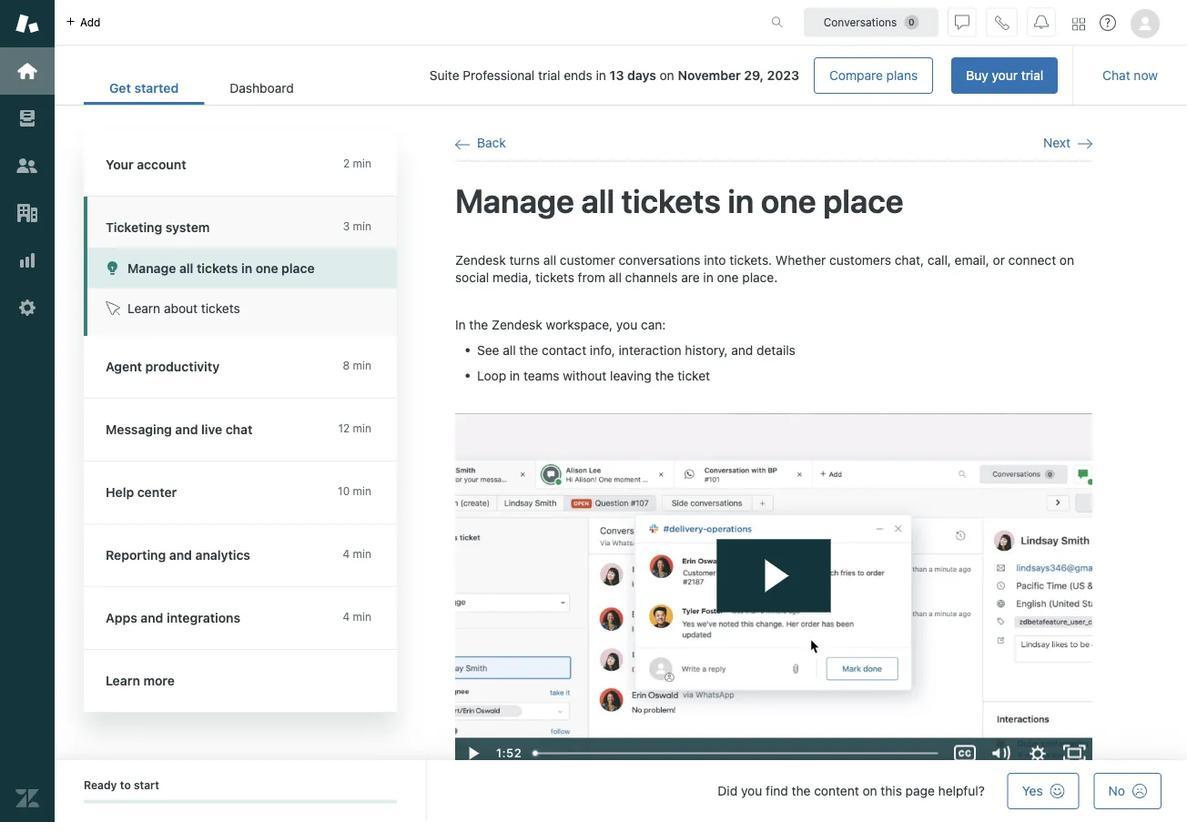 Task type: describe. For each thing, give the bounding box(es) containing it.
one inside zendesk turns all customer conversations into tickets. whether customers chat, call, email, or connect on social media, tickets from all channels are in one place.
[[717, 270, 739, 285]]

in inside zendesk turns all customer conversations into tickets. whether customers chat, call, email, or connect on social media, tickets from all channels are in one place.
[[703, 270, 714, 285]]

see all the contact info, interaction history, and details
[[477, 342, 796, 357]]

add
[[80, 16, 101, 29]]

get help image
[[1100, 15, 1116, 31]]

and for messaging and live chat
[[175, 422, 198, 437]]

messaging and live chat
[[106, 422, 253, 437]]

ready
[[84, 779, 117, 792]]

one inside "content-title" region
[[761, 181, 817, 220]]

whether
[[776, 252, 826, 267]]

and for apps and integrations
[[141, 611, 163, 626]]

10
[[338, 485, 350, 498]]

chat
[[1103, 68, 1131, 83]]

zendesk turns all customer conversations into tickets. whether customers chat, call, email, or connect on social media, tickets from all channels are in one place.
[[455, 252, 1075, 285]]

media,
[[493, 270, 532, 285]]

4 min for integrations
[[343, 611, 372, 623]]

min for messaging and live chat
[[353, 422, 372, 435]]

agent productivity
[[106, 359, 220, 374]]

12
[[338, 422, 350, 435]]

2 min
[[343, 157, 372, 170]]

see
[[477, 342, 499, 357]]

plans
[[887, 68, 918, 83]]

connect
[[1009, 252, 1057, 267]]

now
[[1134, 68, 1158, 83]]

ticket
[[678, 368, 710, 383]]

manage all tickets in one place inside manage all tickets in one place button
[[127, 260, 315, 275]]

in right the loop
[[510, 368, 520, 383]]

the left ticket
[[655, 368, 674, 383]]

8
[[343, 359, 350, 372]]

learn about tickets button
[[87, 288, 397, 329]]

suite professional trial ends in 13 days on november 29, 2023
[[430, 68, 800, 83]]

3
[[343, 220, 350, 233]]

get
[[109, 81, 131, 96]]

tickets.
[[730, 252, 772, 267]]

loop in teams without leaving the ticket
[[477, 368, 710, 383]]

conversations button
[[804, 8, 939, 37]]

and for reporting and analytics
[[169, 548, 192, 563]]

next button
[[1044, 135, 1093, 151]]

did you find the content on this page helpful?
[[718, 784, 985, 799]]

system
[[166, 220, 210, 235]]

all right the from
[[609, 270, 622, 285]]

trial for professional
[[538, 68, 561, 83]]

integrations
[[167, 611, 241, 626]]

views image
[[15, 107, 39, 130]]

min for agent productivity
[[353, 359, 372, 372]]

ends
[[564, 68, 593, 83]]

all right "turns"
[[543, 252, 557, 267]]

your account
[[106, 157, 186, 172]]

compare
[[830, 68, 883, 83]]

in inside button
[[241, 260, 252, 275]]

tickets inside button
[[197, 260, 238, 275]]

contact
[[542, 342, 587, 357]]

this
[[881, 784, 902, 799]]

min for reporting and analytics
[[353, 548, 372, 561]]

did
[[718, 784, 738, 799]]

1 vertical spatial zendesk
[[492, 317, 543, 332]]

customer
[[560, 252, 615, 267]]

2
[[343, 157, 350, 170]]

live
[[201, 422, 222, 437]]

your
[[106, 157, 134, 172]]

in inside section
[[596, 68, 606, 83]]

place inside "content-title" region
[[823, 181, 904, 220]]

without
[[563, 368, 607, 383]]

all inside "content-title" region
[[581, 181, 615, 220]]

get started
[[109, 81, 179, 96]]

chat now button
[[1088, 57, 1173, 94]]

min for apps and integrations
[[353, 611, 372, 623]]

about
[[164, 301, 198, 316]]

in inside "content-title" region
[[728, 181, 754, 220]]

ready to start
[[84, 779, 159, 792]]

tickets inside "content-title" region
[[622, 181, 721, 220]]

get started image
[[15, 59, 39, 83]]

4 min for analytics
[[343, 548, 372, 561]]

zendesk inside zendesk turns all customer conversations into tickets. whether customers chat, call, email, or connect on social media, tickets from all channels are in one place.
[[455, 252, 506, 267]]

4 for reporting and analytics
[[343, 548, 350, 561]]

learn more heading
[[84, 650, 415, 713]]

in
[[455, 317, 466, 332]]

buy your trial
[[966, 68, 1044, 83]]

started
[[134, 81, 179, 96]]

messaging
[[106, 422, 172, 437]]

and left details
[[732, 342, 753, 357]]

4 for apps and integrations
[[343, 611, 350, 623]]

professional
[[463, 68, 535, 83]]

trial for your
[[1022, 68, 1044, 83]]

reporting and analytics
[[106, 548, 250, 563]]

one inside button
[[256, 260, 278, 275]]

agent productivity heading
[[84, 336, 415, 399]]

min for ticketing system
[[353, 220, 372, 233]]

can:
[[641, 317, 666, 332]]

turns
[[510, 252, 540, 267]]

organizations image
[[15, 201, 39, 225]]

learn for learn about tickets
[[127, 301, 160, 316]]

yes button
[[1008, 773, 1080, 810]]

call,
[[928, 252, 952, 267]]

progress-bar progress bar
[[84, 800, 397, 804]]

dashboard
[[230, 81, 294, 96]]

social
[[455, 270, 489, 285]]

zendesk products image
[[1073, 18, 1086, 31]]

10 min
[[338, 485, 372, 498]]

interaction
[[619, 342, 682, 357]]

chat,
[[895, 252, 924, 267]]

center
[[137, 485, 177, 500]]

on inside section
[[660, 68, 675, 83]]



Task type: locate. For each thing, give the bounding box(es) containing it.
0 horizontal spatial you
[[616, 317, 638, 332]]

tickets up conversations
[[622, 181, 721, 220]]

manage all tickets in one place button
[[87, 248, 397, 288]]

buy your trial button
[[952, 57, 1058, 94]]

on inside zendesk turns all customer conversations into tickets. whether customers chat, call, email, or connect on social media, tickets from all channels are in one place.
[[1060, 252, 1075, 267]]

0 vertical spatial place
[[823, 181, 904, 220]]

4 min
[[343, 548, 372, 561], [343, 611, 372, 623]]

1 trial from the left
[[1022, 68, 1044, 83]]

helpful?
[[939, 784, 985, 799]]

apps
[[106, 611, 137, 626]]

days
[[627, 68, 656, 83]]

and inside "heading"
[[175, 422, 198, 437]]

min for your account
[[353, 157, 372, 170]]

back
[[477, 135, 506, 150]]

the up teams
[[519, 342, 538, 357]]

1 vertical spatial on
[[1060, 252, 1075, 267]]

learn about tickets
[[127, 301, 240, 316]]

manage all tickets in one place inside "content-title" region
[[455, 181, 904, 220]]

one down into
[[717, 270, 739, 285]]

1 horizontal spatial you
[[741, 784, 763, 799]]

13
[[610, 68, 624, 83]]

2 4 from the top
[[343, 611, 350, 623]]

trial left ends
[[538, 68, 561, 83]]

leaving
[[610, 368, 652, 383]]

min inside help center heading
[[353, 485, 372, 498]]

region
[[455, 251, 1093, 769]]

chat now
[[1103, 68, 1158, 83]]

min inside your account heading
[[353, 157, 372, 170]]

12 min
[[338, 422, 372, 435]]

1 horizontal spatial place
[[823, 181, 904, 220]]

min inside apps and integrations heading
[[353, 611, 372, 623]]

loop
[[477, 368, 506, 383]]

in right are
[[703, 270, 714, 285]]

productivity
[[145, 359, 220, 374]]

29,
[[744, 68, 764, 83]]

place up customers on the top of page
[[823, 181, 904, 220]]

0 horizontal spatial manage
[[127, 260, 176, 275]]

1 vertical spatial manage
[[127, 260, 176, 275]]

video thumbnail image
[[455, 414, 1093, 769], [455, 414, 1093, 769]]

and left analytics
[[169, 548, 192, 563]]

in
[[596, 68, 606, 83], [728, 181, 754, 220], [241, 260, 252, 275], [703, 270, 714, 285], [510, 368, 520, 383]]

info,
[[590, 342, 615, 357]]

zendesk up 'see'
[[492, 317, 543, 332]]

to
[[120, 779, 131, 792]]

footer
[[55, 760, 1188, 822]]

section containing compare plans
[[334, 57, 1058, 94]]

find
[[766, 784, 788, 799]]

all down system
[[179, 260, 193, 275]]

0 vertical spatial zendesk
[[455, 252, 506, 267]]

1 vertical spatial 4
[[343, 611, 350, 623]]

4 min from the top
[[353, 422, 372, 435]]

you right did
[[741, 784, 763, 799]]

the
[[469, 317, 488, 332], [519, 342, 538, 357], [655, 368, 674, 383], [792, 784, 811, 799]]

you left can:
[[616, 317, 638, 332]]

3 min from the top
[[353, 359, 372, 372]]

learn inside dropdown button
[[106, 673, 140, 688]]

on inside footer
[[863, 784, 878, 799]]

compare plans button
[[814, 57, 934, 94]]

place inside button
[[282, 260, 315, 275]]

manage down ticketing system
[[127, 260, 176, 275]]

on right days
[[660, 68, 675, 83]]

all
[[581, 181, 615, 220], [543, 252, 557, 267], [179, 260, 193, 275], [609, 270, 622, 285], [503, 342, 516, 357]]

ticketing
[[106, 220, 162, 235]]

0 horizontal spatial on
[[660, 68, 675, 83]]

and left live
[[175, 422, 198, 437]]

1 horizontal spatial manage
[[455, 181, 575, 220]]

1 min from the top
[[353, 157, 372, 170]]

one up learn about tickets button
[[256, 260, 278, 275]]

notifications image
[[1035, 15, 1049, 30]]

are
[[681, 270, 700, 285]]

1 4 from the top
[[343, 548, 350, 561]]

1 vertical spatial you
[[741, 784, 763, 799]]

zendesk image
[[15, 787, 39, 811]]

learn inside button
[[127, 301, 160, 316]]

on left this
[[863, 784, 878, 799]]

manage all tickets in one place up learn about tickets button
[[127, 260, 315, 275]]

november
[[678, 68, 741, 83]]

history,
[[685, 342, 728, 357]]

1 vertical spatial learn
[[106, 673, 140, 688]]

0 horizontal spatial one
[[256, 260, 278, 275]]

page
[[906, 784, 935, 799]]

min
[[353, 157, 372, 170], [353, 220, 372, 233], [353, 359, 372, 372], [353, 422, 372, 435], [353, 485, 372, 498], [353, 548, 372, 561], [353, 611, 372, 623]]

or
[[993, 252, 1005, 267]]

min inside ticketing system heading
[[353, 220, 372, 233]]

details
[[757, 342, 796, 357]]

tab list containing get started
[[84, 71, 319, 105]]

learn
[[127, 301, 160, 316], [106, 673, 140, 688]]

zendesk support image
[[15, 12, 39, 36]]

video element
[[455, 414, 1093, 769]]

trial inside button
[[1022, 68, 1044, 83]]

ticketing system
[[106, 220, 210, 235]]

help center heading
[[84, 462, 415, 525]]

in left 13
[[596, 68, 606, 83]]

no
[[1109, 784, 1126, 799]]

in up tickets.
[[728, 181, 754, 220]]

0 horizontal spatial manage all tickets in one place
[[127, 260, 315, 275]]

manage all tickets in one place up conversations
[[455, 181, 904, 220]]

1 vertical spatial place
[[282, 260, 315, 275]]

manage inside "content-title" region
[[455, 181, 575, 220]]

all up the customer
[[581, 181, 615, 220]]

2 vertical spatial on
[[863, 784, 878, 799]]

0 vertical spatial on
[[660, 68, 675, 83]]

2 trial from the left
[[538, 68, 561, 83]]

6 min from the top
[[353, 548, 372, 561]]

4 inside reporting and analytics heading
[[343, 548, 350, 561]]

learn left more
[[106, 673, 140, 688]]

tickets
[[622, 181, 721, 220], [197, 260, 238, 275], [536, 270, 575, 285], [201, 301, 240, 316]]

one
[[761, 181, 817, 220], [256, 260, 278, 275], [717, 270, 739, 285]]

learn left about
[[127, 301, 160, 316]]

back button
[[455, 135, 506, 151]]

0 vertical spatial manage
[[455, 181, 575, 220]]

min inside reporting and analytics heading
[[353, 548, 372, 561]]

7 min from the top
[[353, 611, 372, 623]]

reporting
[[106, 548, 166, 563]]

1 horizontal spatial on
[[863, 784, 878, 799]]

into
[[704, 252, 726, 267]]

3 min
[[343, 220, 372, 233]]

in up learn about tickets button
[[241, 260, 252, 275]]

apps and integrations heading
[[84, 587, 415, 650]]

conversations
[[824, 16, 897, 29]]

1 vertical spatial 4 min
[[343, 611, 372, 623]]

buy
[[966, 68, 989, 83]]

reporting and analytics heading
[[84, 525, 415, 587]]

your
[[992, 68, 1018, 83]]

region containing zendesk turns all customer conversations into tickets. whether customers chat, call, email, or connect on social media, tickets from all channels are in one place.
[[455, 251, 1093, 769]]

conversations
[[619, 252, 701, 267]]

place down ticketing system heading
[[282, 260, 315, 275]]

your account heading
[[84, 134, 415, 197]]

1 horizontal spatial manage all tickets in one place
[[455, 181, 904, 220]]

8 min
[[343, 359, 372, 372]]

tickets inside zendesk turns all customer conversations into tickets. whether customers chat, call, email, or connect on social media, tickets from all channels are in one place.
[[536, 270, 575, 285]]

one up 'whether'
[[761, 181, 817, 220]]

you inside footer
[[741, 784, 763, 799]]

manage
[[455, 181, 575, 220], [127, 260, 176, 275]]

all right 'see'
[[503, 342, 516, 357]]

tickets up learn about tickets button
[[197, 260, 238, 275]]

chat
[[226, 422, 253, 437]]

2 horizontal spatial on
[[1060, 252, 1075, 267]]

1 4 min from the top
[[343, 548, 372, 561]]

zendesk
[[455, 252, 506, 267], [492, 317, 543, 332]]

account
[[137, 157, 186, 172]]

0 vertical spatial 4 min
[[343, 548, 372, 561]]

0 vertical spatial manage all tickets in one place
[[455, 181, 904, 220]]

start
[[134, 779, 159, 792]]

1 horizontal spatial trial
[[1022, 68, 1044, 83]]

from
[[578, 270, 605, 285]]

main element
[[0, 0, 55, 822]]

no button
[[1094, 773, 1162, 810]]

November 29, 2023 text field
[[678, 68, 800, 83]]

0 horizontal spatial place
[[282, 260, 315, 275]]

tickets down "turns"
[[536, 270, 575, 285]]

manage up "turns"
[[455, 181, 575, 220]]

content
[[814, 784, 859, 799]]

the inside footer
[[792, 784, 811, 799]]

manage inside button
[[127, 260, 176, 275]]

suite
[[430, 68, 460, 83]]

you
[[616, 317, 638, 332], [741, 784, 763, 799]]

customers image
[[15, 154, 39, 178]]

1 horizontal spatial one
[[717, 270, 739, 285]]

workspace,
[[546, 317, 613, 332]]

zendesk up the "social"
[[455, 252, 506, 267]]

5 min from the top
[[353, 485, 372, 498]]

tab list
[[84, 71, 319, 105]]

place.
[[743, 270, 778, 285]]

admin image
[[15, 296, 39, 320]]

0 vertical spatial you
[[616, 317, 638, 332]]

0 vertical spatial 4
[[343, 548, 350, 561]]

reporting image
[[15, 249, 39, 272]]

button displays agent's chat status as invisible. image
[[955, 15, 970, 30]]

dashboard tab
[[204, 71, 319, 105]]

min for help center
[[353, 485, 372, 498]]

4 inside apps and integrations heading
[[343, 611, 350, 623]]

the right find
[[792, 784, 811, 799]]

tickets inside button
[[201, 301, 240, 316]]

0 vertical spatial learn
[[127, 301, 160, 316]]

4 min inside reporting and analytics heading
[[343, 548, 372, 561]]

email,
[[955, 252, 990, 267]]

2 min from the top
[[353, 220, 372, 233]]

analytics
[[195, 548, 250, 563]]

manage all tickets in one place
[[455, 181, 904, 220], [127, 260, 315, 275]]

in the zendesk workspace, you can:
[[455, 317, 666, 332]]

2 4 min from the top
[[343, 611, 372, 623]]

help
[[106, 485, 134, 500]]

section
[[334, 57, 1058, 94]]

min inside agent productivity heading
[[353, 359, 372, 372]]

the right in
[[469, 317, 488, 332]]

tickets right about
[[201, 301, 240, 316]]

learn more button
[[84, 650, 393, 712]]

footer containing did you find the content on this page helpful?
[[55, 760, 1188, 822]]

agent
[[106, 359, 142, 374]]

min inside messaging and live chat "heading"
[[353, 422, 372, 435]]

2 horizontal spatial one
[[761, 181, 817, 220]]

trial right your
[[1022, 68, 1044, 83]]

next
[[1044, 135, 1071, 150]]

learn for learn more
[[106, 673, 140, 688]]

ticketing system heading
[[84, 197, 415, 248]]

content-title region
[[455, 180, 1093, 222]]

customers
[[830, 252, 892, 267]]

messaging and live chat heading
[[84, 399, 415, 462]]

4 min inside apps and integrations heading
[[343, 611, 372, 623]]

2023
[[767, 68, 800, 83]]

and
[[732, 342, 753, 357], [175, 422, 198, 437], [169, 548, 192, 563], [141, 611, 163, 626]]

1 vertical spatial manage all tickets in one place
[[127, 260, 315, 275]]

on right connect
[[1060, 252, 1075, 267]]

0 horizontal spatial trial
[[538, 68, 561, 83]]

and right apps
[[141, 611, 163, 626]]

all inside button
[[179, 260, 193, 275]]



Task type: vqa. For each thing, say whether or not it's contained in the screenshot.
the topmost view
no



